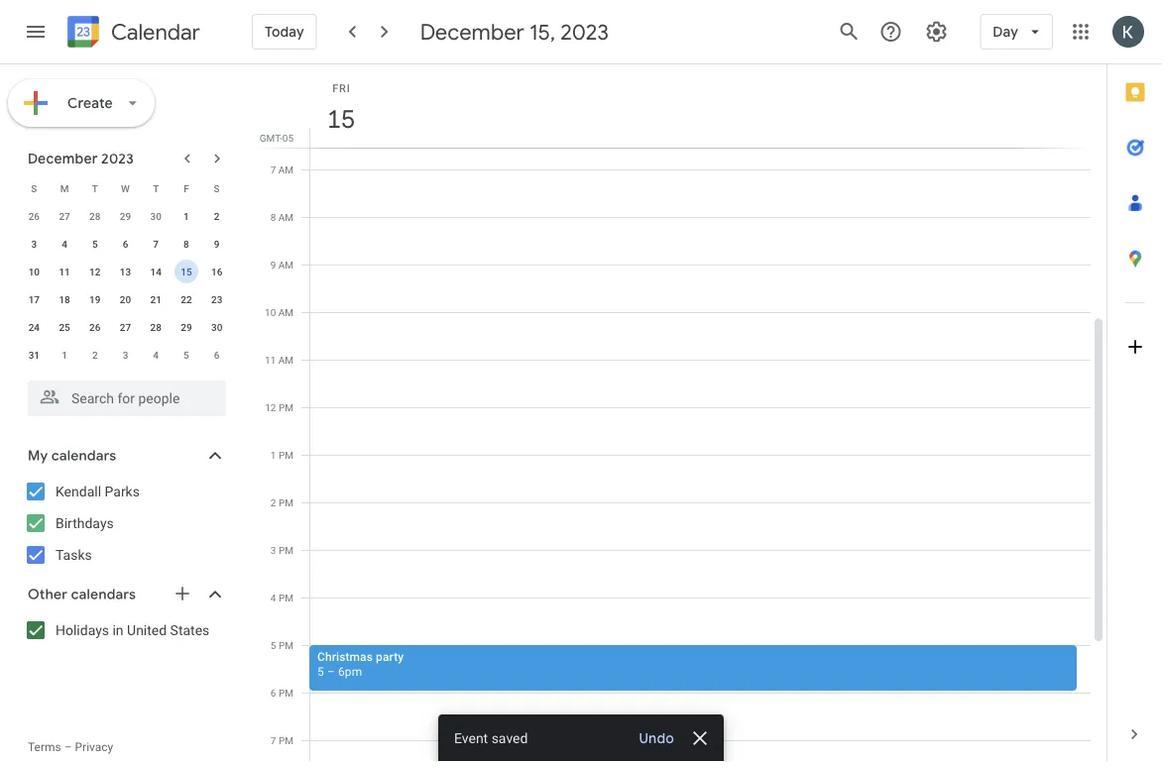 Task type: locate. For each thing, give the bounding box(es) containing it.
row containing 26
[[19, 202, 232, 230]]

1 vertical spatial 15
[[181, 266, 192, 278]]

30 down "23"
[[211, 321, 222, 333]]

0 horizontal spatial 15
[[181, 266, 192, 278]]

row up 27 element
[[19, 286, 232, 313]]

am down 05
[[278, 164, 294, 176]]

2 row from the top
[[19, 202, 232, 230]]

united
[[127, 622, 167, 639]]

28 element
[[144, 315, 168, 339]]

10 inside 15 grid
[[265, 306, 276, 318]]

3 down 2 pm
[[271, 545, 276, 556]]

1 vertical spatial 12
[[265, 402, 276, 414]]

3 am from the top
[[278, 259, 294, 271]]

other calendars
[[28, 586, 136, 604]]

s up november 26 element
[[31, 182, 37, 194]]

19
[[89, 294, 101, 305]]

0 horizontal spatial s
[[31, 182, 37, 194]]

holidays in united states
[[56, 622, 210, 639]]

1 horizontal spatial 15
[[326, 103, 354, 135]]

0 vertical spatial 11
[[59, 266, 70, 278]]

0 vertical spatial 8
[[270, 211, 276, 223]]

1 vertical spatial december
[[28, 150, 98, 168]]

1 horizontal spatial 2023
[[561, 18, 609, 46]]

6 row from the top
[[19, 313, 232, 341]]

row containing s
[[19, 175, 232, 202]]

4 down 28 element at the left top of page
[[153, 349, 159, 361]]

1 horizontal spatial 6
[[214, 349, 220, 361]]

9 up 16 element
[[214, 238, 220, 250]]

3 row from the top
[[19, 230, 232, 258]]

pm down 2 pm
[[279, 545, 294, 556]]

0 vertical spatial 27
[[59, 210, 70, 222]]

row up january 3 element
[[19, 313, 232, 341]]

2 horizontal spatial 2
[[271, 497, 276, 509]]

15
[[326, 103, 354, 135], [181, 266, 192, 278]]

19 element
[[83, 288, 107, 311]]

5 pm from the top
[[279, 592, 294, 604]]

0 horizontal spatial 29
[[120, 210, 131, 222]]

1 down "25" element
[[62, 349, 67, 361]]

2023 right the 15,
[[561, 18, 609, 46]]

27 element
[[114, 315, 137, 339]]

1 horizontal spatial 9
[[270, 259, 276, 271]]

tasks
[[56, 547, 92, 563]]

november 26 element
[[22, 204, 46, 228]]

5
[[92, 238, 98, 250], [184, 349, 189, 361], [271, 640, 276, 652], [317, 665, 324, 679]]

29 element
[[174, 315, 198, 339]]

0 horizontal spatial december
[[28, 150, 98, 168]]

1 horizontal spatial –
[[327, 665, 335, 679]]

7 row from the top
[[19, 341, 232, 369]]

0 horizontal spatial t
[[92, 182, 98, 194]]

pm up 1 pm
[[279, 402, 294, 414]]

27 down m
[[59, 210, 70, 222]]

december for december 2023
[[28, 150, 98, 168]]

pm for 1 pm
[[279, 449, 294, 461]]

11 inside 15 grid
[[265, 354, 276, 366]]

0 vertical spatial –
[[327, 665, 335, 679]]

my calendars
[[28, 447, 116, 465]]

row down w
[[19, 202, 232, 230]]

12 pm
[[265, 402, 294, 414]]

1 vertical spatial 9
[[270, 259, 276, 271]]

12 down 11 am
[[265, 402, 276, 414]]

2023 up w
[[101, 150, 134, 168]]

1 vertical spatial 1
[[62, 349, 67, 361]]

11 down 10 am
[[265, 354, 276, 366]]

2 for 2 pm
[[271, 497, 276, 509]]

christmas party 5 – 6pm
[[317, 650, 404, 679]]

0 vertical spatial 4
[[62, 238, 67, 250]]

22
[[181, 294, 192, 305]]

8
[[270, 211, 276, 223], [184, 238, 189, 250]]

december up m
[[28, 150, 98, 168]]

1 horizontal spatial 30
[[211, 321, 222, 333]]

1 horizontal spatial t
[[153, 182, 159, 194]]

2 up 16 element
[[214, 210, 220, 222]]

5 am from the top
[[278, 354, 294, 366]]

day button
[[980, 8, 1053, 56]]

15 element
[[174, 260, 198, 284]]

2 pm from the top
[[279, 449, 294, 461]]

2 vertical spatial 3
[[271, 545, 276, 556]]

0 vertical spatial 10
[[28, 266, 40, 278]]

3 pm from the top
[[279, 497, 294, 509]]

1 pm from the top
[[279, 402, 294, 414]]

2 s from the left
[[214, 182, 220, 194]]

29 for november 29 element
[[120, 210, 131, 222]]

terms link
[[28, 741, 61, 755]]

11 element
[[53, 260, 76, 284]]

am down 8 am on the top of the page
[[278, 259, 294, 271]]

7 up 14 element on the top left of the page
[[153, 238, 159, 250]]

am for 11 am
[[278, 354, 294, 366]]

29 for 29 element
[[181, 321, 192, 333]]

24
[[28, 321, 40, 333]]

1 horizontal spatial 29
[[181, 321, 192, 333]]

6 pm from the top
[[279, 640, 294, 652]]

7 inside december 2023 grid
[[153, 238, 159, 250]]

12 inside row
[[89, 266, 101, 278]]

0 vertical spatial 30
[[150, 210, 162, 222]]

january 2 element
[[83, 343, 107, 367]]

2 vertical spatial 6
[[271, 687, 276, 699]]

pm down 6 pm
[[279, 735, 294, 747]]

add other calendars image
[[173, 584, 192, 604]]

29 down w
[[120, 210, 131, 222]]

3
[[31, 238, 37, 250], [123, 349, 128, 361], [271, 545, 276, 556]]

am up 12 pm
[[278, 354, 294, 366]]

– left 6pm
[[327, 665, 335, 679]]

row containing 3
[[19, 230, 232, 258]]

4 for january 4 element
[[153, 349, 159, 361]]

birthdays
[[56, 515, 114, 532]]

1 vertical spatial 8
[[184, 238, 189, 250]]

0 vertical spatial 2023
[[561, 18, 609, 46]]

december left the 15,
[[420, 18, 524, 46]]

2 vertical spatial 4
[[271, 592, 276, 604]]

am for 7 am
[[278, 164, 294, 176]]

8 inside 15 grid
[[270, 211, 276, 223]]

1 horizontal spatial 10
[[265, 306, 276, 318]]

5 down 29 element
[[184, 349, 189, 361]]

0 horizontal spatial 12
[[89, 266, 101, 278]]

1 vertical spatial 7
[[153, 238, 159, 250]]

0 horizontal spatial –
[[64, 741, 72, 755]]

2 am from the top
[[278, 211, 294, 223]]

pm up 3 pm
[[279, 497, 294, 509]]

12 up 19
[[89, 266, 101, 278]]

0 vertical spatial 28
[[89, 210, 101, 222]]

am for 9 am
[[278, 259, 294, 271]]

5 down christmas
[[317, 665, 324, 679]]

29 down 22
[[181, 321, 192, 333]]

1 horizontal spatial 4
[[153, 349, 159, 361]]

calendars up kendall
[[51, 447, 116, 465]]

4 up 11 element
[[62, 238, 67, 250]]

6 down 5 pm
[[271, 687, 276, 699]]

5 down november 28 element
[[92, 238, 98, 250]]

w
[[121, 182, 130, 194]]

1 vertical spatial –
[[64, 741, 72, 755]]

7 am
[[270, 164, 294, 176]]

0 vertical spatial 26
[[28, 210, 40, 222]]

0 horizontal spatial 28
[[89, 210, 101, 222]]

0 vertical spatial 2
[[214, 210, 220, 222]]

5 down "4 pm" in the left of the page
[[271, 640, 276, 652]]

1 horizontal spatial 27
[[120, 321, 131, 333]]

december 15, 2023
[[420, 18, 609, 46]]

2 down 26 element
[[92, 349, 98, 361]]

tab list
[[1108, 64, 1162, 707]]

5 row from the top
[[19, 286, 232, 313]]

8 up 15 element
[[184, 238, 189, 250]]

0 horizontal spatial 10
[[28, 266, 40, 278]]

pm up 5 pm
[[279, 592, 294, 604]]

calendars up in
[[71, 586, 136, 604]]

am for 8 am
[[278, 211, 294, 223]]

t up 'november 30' element on the top left of the page
[[153, 182, 159, 194]]

0 horizontal spatial 27
[[59, 210, 70, 222]]

row group
[[19, 202, 232, 369]]

7 down gmt-
[[270, 164, 276, 176]]

s right f
[[214, 182, 220, 194]]

30
[[150, 210, 162, 222], [211, 321, 222, 333]]

7
[[270, 164, 276, 176], [153, 238, 159, 250], [271, 735, 276, 747]]

11 up 18
[[59, 266, 70, 278]]

row containing 17
[[19, 286, 232, 313]]

pm for 2 pm
[[279, 497, 294, 509]]

undo button
[[631, 729, 682, 749]]

4 inside 15 grid
[[271, 592, 276, 604]]

1 horizontal spatial 26
[[89, 321, 101, 333]]

0 vertical spatial 9
[[214, 238, 220, 250]]

am
[[278, 164, 294, 176], [278, 211, 294, 223], [278, 259, 294, 271], [278, 306, 294, 318], [278, 354, 294, 366]]

1 horizontal spatial 11
[[265, 354, 276, 366]]

– right terms link
[[64, 741, 72, 755]]

0 vertical spatial 6
[[123, 238, 128, 250]]

0 vertical spatial 1
[[184, 210, 189, 222]]

10 inside row
[[28, 266, 40, 278]]

other calendars button
[[4, 579, 246, 611]]

13 element
[[114, 260, 137, 284]]

1 horizontal spatial 3
[[123, 349, 128, 361]]

28 down 21
[[150, 321, 162, 333]]

28 right november 27 element
[[89, 210, 101, 222]]

january 5 element
[[174, 343, 198, 367]]

6 for 6 pm
[[271, 687, 276, 699]]

fri 15
[[326, 82, 354, 135]]

privacy
[[75, 741, 113, 755]]

1 vertical spatial 4
[[153, 349, 159, 361]]

2 down 1 pm
[[271, 497, 276, 509]]

1 vertical spatial 27
[[120, 321, 131, 333]]

event saved
[[454, 730, 528, 747]]

10
[[28, 266, 40, 278], [265, 306, 276, 318]]

9 am
[[270, 259, 294, 271]]

1 vertical spatial 6
[[214, 349, 220, 361]]

0 horizontal spatial 9
[[214, 238, 220, 250]]

8 for 8 am
[[270, 211, 276, 223]]

2 horizontal spatial 4
[[271, 592, 276, 604]]

7 down 6 pm
[[271, 735, 276, 747]]

2023
[[561, 18, 609, 46], [101, 150, 134, 168]]

29
[[120, 210, 131, 222], [181, 321, 192, 333]]

row up november 29 element
[[19, 175, 232, 202]]

1 vertical spatial 30
[[211, 321, 222, 333]]

17
[[28, 294, 40, 305]]

kendall
[[56, 484, 101, 500]]

states
[[170, 622, 210, 639]]

1 vertical spatial 28
[[150, 321, 162, 333]]

1 horizontal spatial 2
[[214, 210, 220, 222]]

0 horizontal spatial 8
[[184, 238, 189, 250]]

7 for 7
[[153, 238, 159, 250]]

calendars for other calendars
[[71, 586, 136, 604]]

0 horizontal spatial 3
[[31, 238, 37, 250]]

26
[[28, 210, 40, 222], [89, 321, 101, 333]]

my
[[28, 447, 48, 465]]

1 horizontal spatial 12
[[265, 402, 276, 414]]

row down 27 element
[[19, 341, 232, 369]]

calendars
[[51, 447, 116, 465], [71, 586, 136, 604]]

2 horizontal spatial 6
[[271, 687, 276, 699]]

s
[[31, 182, 37, 194], [214, 182, 220, 194]]

31
[[28, 349, 40, 361]]

9 up 10 am
[[270, 259, 276, 271]]

0 vertical spatial 15
[[326, 103, 354, 135]]

26 left november 27 element
[[28, 210, 40, 222]]

4
[[62, 238, 67, 250], [153, 349, 159, 361], [271, 592, 276, 604]]

event
[[454, 730, 488, 747]]

0 horizontal spatial 26
[[28, 210, 40, 222]]

december
[[420, 18, 524, 46], [28, 150, 98, 168]]

15 up 22
[[181, 266, 192, 278]]

9 inside 15 grid
[[270, 259, 276, 271]]

calendar
[[111, 18, 200, 46]]

0 horizontal spatial 2
[[92, 349, 98, 361]]

1 horizontal spatial s
[[214, 182, 220, 194]]

12 inside 15 grid
[[265, 402, 276, 414]]

3 down 27 element
[[123, 349, 128, 361]]

30 right november 29 element
[[150, 210, 162, 222]]

2 vertical spatial 1
[[271, 449, 276, 461]]

my calendars button
[[4, 440, 246, 472]]

1 down 12 pm
[[271, 449, 276, 461]]

0 horizontal spatial 4
[[62, 238, 67, 250]]

12
[[89, 266, 101, 278], [265, 402, 276, 414]]

0 vertical spatial calendars
[[51, 447, 116, 465]]

None search field
[[0, 373, 246, 417]]

1 row from the top
[[19, 175, 232, 202]]

0 vertical spatial 7
[[270, 164, 276, 176]]

29 inside 29 element
[[181, 321, 192, 333]]

15 inside 15 element
[[181, 266, 192, 278]]

row up 13 element on the left of the page
[[19, 230, 232, 258]]

am down 9 am
[[278, 306, 294, 318]]

1 pm
[[271, 449, 294, 461]]

0 horizontal spatial 30
[[150, 210, 162, 222]]

23 element
[[205, 288, 229, 311]]

0 horizontal spatial 11
[[59, 266, 70, 278]]

1 vertical spatial 3
[[123, 349, 128, 361]]

3 inside 15 grid
[[271, 545, 276, 556]]

1 horizontal spatial december
[[420, 18, 524, 46]]

8 down 7 am
[[270, 211, 276, 223]]

row containing 24
[[19, 313, 232, 341]]

pm
[[279, 402, 294, 414], [279, 449, 294, 461], [279, 497, 294, 509], [279, 545, 294, 556], [279, 592, 294, 604], [279, 640, 294, 652], [279, 687, 294, 699], [279, 735, 294, 747]]

26 down 19
[[89, 321, 101, 333]]

6 down november 29 element
[[123, 238, 128, 250]]

1 vertical spatial calendars
[[71, 586, 136, 604]]

3 up 10 element
[[31, 238, 37, 250]]

24 element
[[22, 315, 46, 339]]

28
[[89, 210, 101, 222], [150, 321, 162, 333]]

9
[[214, 238, 220, 250], [270, 259, 276, 271]]

10 up 11 am
[[265, 306, 276, 318]]

1 vertical spatial 2
[[92, 349, 98, 361]]

4 row from the top
[[19, 258, 232, 286]]

pm up 6 pm
[[279, 640, 294, 652]]

7 for 7 pm
[[271, 735, 276, 747]]

21 element
[[144, 288, 168, 311]]

2 vertical spatial 7
[[271, 735, 276, 747]]

27
[[59, 210, 70, 222], [120, 321, 131, 333]]

4 pm from the top
[[279, 545, 294, 556]]

4 am from the top
[[278, 306, 294, 318]]

am down 7 am
[[278, 211, 294, 223]]

28 for november 28 element
[[89, 210, 101, 222]]

21
[[150, 294, 162, 305]]

5 inside christmas party 5 – 6pm
[[317, 665, 324, 679]]

10 up 17
[[28, 266, 40, 278]]

2
[[214, 210, 220, 222], [92, 349, 98, 361], [271, 497, 276, 509]]

1 vertical spatial 29
[[181, 321, 192, 333]]

1 down f
[[184, 210, 189, 222]]

2 horizontal spatial 3
[[271, 545, 276, 556]]

27 for november 27 element
[[59, 210, 70, 222]]

11 for 11 am
[[265, 354, 276, 366]]

15 column header
[[309, 64, 1091, 148]]

6
[[123, 238, 128, 250], [214, 349, 220, 361], [271, 687, 276, 699]]

2 inside 15 grid
[[271, 497, 276, 509]]

3 pm
[[271, 545, 294, 556]]

f
[[184, 182, 189, 194]]

6 inside 15 grid
[[271, 687, 276, 699]]

8 pm from the top
[[279, 735, 294, 747]]

11 for 11
[[59, 266, 70, 278]]

3 inside january 3 element
[[123, 349, 128, 361]]

0 vertical spatial 29
[[120, 210, 131, 222]]

9 for 9 am
[[270, 259, 276, 271]]

7 pm from the top
[[279, 687, 294, 699]]

other
[[28, 586, 68, 604]]

0 horizontal spatial 1
[[62, 349, 67, 361]]

22 element
[[174, 288, 198, 311]]

6 down 30 element
[[214, 349, 220, 361]]

–
[[327, 665, 335, 679], [64, 741, 72, 755]]

2 vertical spatial 2
[[271, 497, 276, 509]]

27 down 20
[[120, 321, 131, 333]]

2 horizontal spatial 1
[[271, 449, 276, 461]]

1 vertical spatial 11
[[265, 354, 276, 366]]

15 down fri
[[326, 103, 354, 135]]

november 29 element
[[114, 204, 137, 228]]

11
[[59, 266, 70, 278], [265, 354, 276, 366]]

row up 20 element
[[19, 258, 232, 286]]

9 inside december 2023 grid
[[214, 238, 220, 250]]

privacy link
[[75, 741, 113, 755]]

0 vertical spatial 12
[[89, 266, 101, 278]]

t
[[92, 182, 98, 194], [153, 182, 159, 194]]

1 horizontal spatial 8
[[270, 211, 276, 223]]

create
[[67, 94, 113, 112]]

0 vertical spatial december
[[420, 18, 524, 46]]

1 vertical spatial 10
[[265, 306, 276, 318]]

8 inside december 2023 grid
[[184, 238, 189, 250]]

pm for 3 pm
[[279, 545, 294, 556]]

1
[[184, 210, 189, 222], [62, 349, 67, 361], [271, 449, 276, 461]]

1 horizontal spatial 28
[[150, 321, 162, 333]]

29 inside november 29 element
[[120, 210, 131, 222]]

4 up 5 pm
[[271, 592, 276, 604]]

0 vertical spatial 3
[[31, 238, 37, 250]]

row
[[19, 175, 232, 202], [19, 202, 232, 230], [19, 230, 232, 258], [19, 258, 232, 286], [19, 286, 232, 313], [19, 313, 232, 341], [19, 341, 232, 369]]

1 vertical spatial 26
[[89, 321, 101, 333]]

pm down 5 pm
[[279, 687, 294, 699]]

t up november 28 element
[[92, 182, 98, 194]]

pm up 2 pm
[[279, 449, 294, 461]]

1 inside grid
[[271, 449, 276, 461]]

2 for january 2 element
[[92, 349, 98, 361]]

december for december 15, 2023
[[420, 18, 524, 46]]

1 am from the top
[[278, 164, 294, 176]]

1 vertical spatial 2023
[[101, 150, 134, 168]]

30 for 'november 30' element on the top left of the page
[[150, 210, 162, 222]]

0 horizontal spatial 2023
[[101, 150, 134, 168]]

11 inside december 2023 grid
[[59, 266, 70, 278]]



Task type: vqa. For each thing, say whether or not it's contained in the screenshot.
the right 2023
yes



Task type: describe. For each thing, give the bounding box(es) containing it.
calendar element
[[63, 12, 200, 56]]

15 cell
[[171, 258, 202, 286]]

26 for november 26 element
[[28, 210, 40, 222]]

2 t from the left
[[153, 182, 159, 194]]

4 pm
[[271, 592, 294, 604]]

6 for january 6 element
[[214, 349, 220, 361]]

friday, december 15 element
[[318, 96, 364, 142]]

gmt-
[[260, 132, 282, 144]]

23
[[211, 294, 222, 305]]

christmas
[[317, 650, 373, 664]]

row containing 10
[[19, 258, 232, 286]]

0 horizontal spatial 6
[[123, 238, 128, 250]]

party
[[376, 650, 404, 664]]

12 for 12 pm
[[265, 402, 276, 414]]

today button
[[252, 8, 317, 56]]

10 for 10
[[28, 266, 40, 278]]

january 6 element
[[205, 343, 229, 367]]

november 30 element
[[144, 204, 168, 228]]

6pm
[[338, 665, 362, 679]]

18
[[59, 294, 70, 305]]

calendars for my calendars
[[51, 447, 116, 465]]

pm for 7 pm
[[279, 735, 294, 747]]

7 pm
[[271, 735, 294, 747]]

05
[[282, 132, 294, 144]]

10 element
[[22, 260, 46, 284]]

november 28 element
[[83, 204, 107, 228]]

1 t from the left
[[92, 182, 98, 194]]

december 2023
[[28, 150, 134, 168]]

calendar heading
[[107, 18, 200, 46]]

create button
[[8, 79, 155, 127]]

7 for 7 am
[[270, 164, 276, 176]]

row containing 31
[[19, 341, 232, 369]]

main drawer image
[[24, 20, 48, 44]]

18 element
[[53, 288, 76, 311]]

parks
[[105, 484, 140, 500]]

27 for 27 element
[[120, 321, 131, 333]]

pm for 5 pm
[[279, 640, 294, 652]]

15 grid
[[254, 64, 1107, 763]]

30 for 30 element
[[211, 321, 222, 333]]

9 for 9
[[214, 238, 220, 250]]

1 horizontal spatial 1
[[184, 210, 189, 222]]

13
[[120, 266, 131, 278]]

fri
[[332, 82, 351, 94]]

8 for 8
[[184, 238, 189, 250]]

30 element
[[205, 315, 229, 339]]

holidays
[[56, 622, 109, 639]]

14
[[150, 266, 162, 278]]

2 pm
[[271, 497, 294, 509]]

12 element
[[83, 260, 107, 284]]

1 for january 1 element
[[62, 349, 67, 361]]

20
[[120, 294, 131, 305]]

saved
[[492, 730, 528, 747]]

10 am
[[265, 306, 294, 318]]

Search for people text field
[[40, 381, 214, 417]]

31 element
[[22, 343, 46, 367]]

26 element
[[83, 315, 107, 339]]

day
[[993, 23, 1019, 41]]

settings menu image
[[925, 20, 948, 44]]

1 s from the left
[[31, 182, 37, 194]]

15 inside 15 column header
[[326, 103, 354, 135]]

terms – privacy
[[28, 741, 113, 755]]

kendall parks
[[56, 484, 140, 500]]

january 3 element
[[114, 343, 137, 367]]

gmt-05
[[260, 132, 294, 144]]

undo
[[639, 730, 674, 748]]

8 am
[[270, 211, 294, 223]]

28 for 28 element at the left top of page
[[150, 321, 162, 333]]

january 4 element
[[144, 343, 168, 367]]

15,
[[530, 18, 556, 46]]

5 pm
[[271, 640, 294, 652]]

16 element
[[205, 260, 229, 284]]

november 27 element
[[53, 204, 76, 228]]

10 for 10 am
[[265, 306, 276, 318]]

16
[[211, 266, 222, 278]]

december 2023 grid
[[19, 175, 232, 369]]

january 1 element
[[53, 343, 76, 367]]

25
[[59, 321, 70, 333]]

pm for 6 pm
[[279, 687, 294, 699]]

terms
[[28, 741, 61, 755]]

am for 10 am
[[278, 306, 294, 318]]

26 for 26 element
[[89, 321, 101, 333]]

today
[[265, 23, 304, 41]]

4 for 4 pm
[[271, 592, 276, 604]]

pm for 4 pm
[[279, 592, 294, 604]]

pm for 12 pm
[[279, 402, 294, 414]]

6 pm
[[271, 687, 294, 699]]

m
[[60, 182, 69, 194]]

3 for 3 pm
[[271, 545, 276, 556]]

12 for 12
[[89, 266, 101, 278]]

in
[[113, 622, 124, 639]]

20 element
[[114, 288, 137, 311]]

– inside christmas party 5 – 6pm
[[327, 665, 335, 679]]

row group containing 26
[[19, 202, 232, 369]]

5 inside january 5 element
[[184, 349, 189, 361]]

1 for 1 pm
[[271, 449, 276, 461]]

my calendars list
[[4, 476, 246, 571]]

17 element
[[22, 288, 46, 311]]

25 element
[[53, 315, 76, 339]]

3 for january 3 element
[[123, 349, 128, 361]]

14 element
[[144, 260, 168, 284]]

11 am
[[265, 354, 294, 366]]



